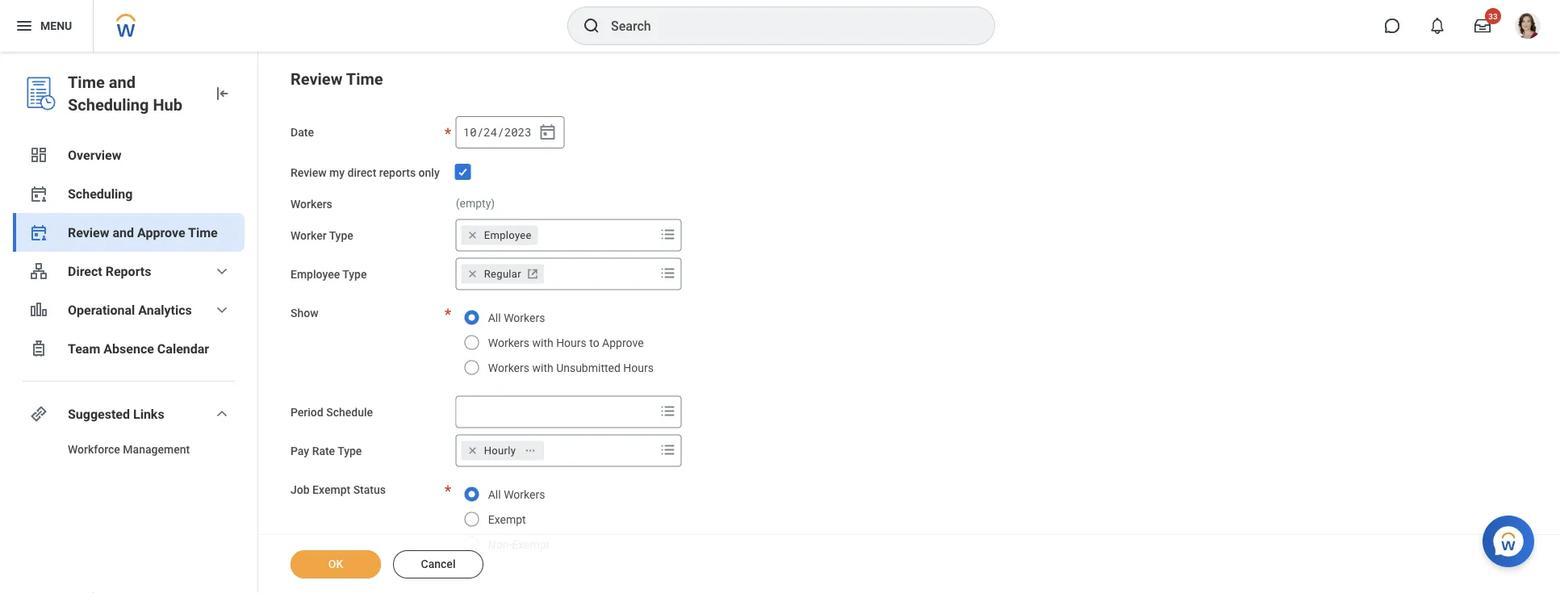 Task type: describe. For each thing, give the bounding box(es) containing it.
x small image for worker type
[[465, 227, 481, 243]]

workers down related actions image
[[504, 488, 545, 502]]

justify image
[[15, 16, 34, 36]]

suggested links
[[68, 406, 164, 422]]

2023
[[504, 125, 532, 140]]

Period Schedule field
[[457, 398, 655, 427]]

1 horizontal spatial time
[[188, 225, 218, 240]]

pay
[[291, 444, 309, 458]]

reports
[[105, 264, 151, 279]]

chevron down small image for analytics
[[212, 300, 232, 320]]

workforce
[[68, 443, 120, 456]]

overview link
[[13, 136, 245, 174]]

type for worker type
[[329, 229, 353, 242]]

cancel
[[421, 558, 456, 571]]

workforce management link
[[13, 433, 245, 466]]

exempt for job
[[312, 483, 350, 496]]

employee type
[[291, 268, 367, 281]]

absence
[[104, 341, 154, 356]]

team absence calendar
[[68, 341, 209, 356]]

notifications large image
[[1429, 18, 1446, 34]]

menu
[[40, 19, 72, 32]]

ok button
[[291, 550, 381, 579]]

calendar image
[[538, 123, 557, 142]]

schedule
[[326, 406, 373, 419]]

calendar user solid image for scheduling
[[29, 184, 48, 203]]

2 / from the left
[[497, 125, 504, 140]]

direct reports
[[68, 264, 151, 279]]

scheduling link
[[13, 174, 245, 213]]

job exempt status
[[291, 483, 386, 496]]

review for review my direct reports only
[[291, 166, 327, 180]]

search image
[[582, 16, 601, 36]]

operational analytics button
[[13, 291, 245, 329]]

worker type
[[291, 229, 353, 242]]

employee element
[[484, 228, 532, 243]]

pay rate type
[[291, 444, 362, 458]]

Search Workday  search field
[[611, 8, 961, 44]]

chevron down small image for links
[[212, 404, 232, 424]]

worker
[[291, 229, 327, 242]]

with for hours
[[532, 337, 553, 350]]

hub
[[153, 95, 182, 114]]

time inside time and scheduling hub
[[68, 73, 105, 92]]

operational
[[68, 302, 135, 318]]

workers with hours to approve
[[488, 337, 644, 350]]

time and scheduling hub
[[68, 73, 182, 114]]

with for unsubmitted
[[532, 362, 553, 375]]

cancel button
[[393, 550, 483, 579]]

employee for employee
[[484, 229, 532, 241]]

review my direct reports only
[[291, 166, 440, 180]]

prompts image for pay rate type
[[658, 440, 678, 460]]

approve inside navigation pane region
[[137, 225, 185, 240]]

overview
[[68, 147, 121, 163]]

review for review and approve time
[[68, 225, 109, 240]]

10 / 24 / 2023
[[463, 125, 532, 140]]

calendar
[[157, 341, 209, 356]]

period schedule
[[291, 406, 373, 419]]

chart image
[[29, 300, 48, 320]]

scheduling inside time and scheduling hub
[[68, 95, 149, 114]]

workers for workers with unsubmitted hours
[[488, 362, 529, 375]]

all workers for exempt
[[488, 488, 545, 502]]

dashboard image
[[29, 145, 48, 165]]

0 horizontal spatial hours
[[556, 337, 587, 350]]

prompts image for employee type
[[658, 264, 678, 283]]

calendar user solid image for review and approve time
[[29, 223, 48, 242]]

job
[[291, 483, 310, 496]]

regular, press delete to clear value, ctrl + enter opens in new window. option
[[461, 264, 544, 284]]

review and approve time link
[[13, 213, 245, 252]]

workers for workers with hours to approve
[[488, 337, 529, 350]]

analytics
[[138, 302, 192, 318]]

related actions image
[[525, 445, 536, 456]]

ext link image
[[525, 266, 541, 282]]

2 horizontal spatial time
[[346, 69, 383, 88]]

all for exempt
[[488, 488, 501, 502]]



Task type: locate. For each thing, give the bounding box(es) containing it.
employee
[[484, 229, 532, 241], [291, 268, 340, 281]]

team
[[68, 341, 100, 356]]

scheduling down the overview
[[68, 186, 133, 201]]

2 vertical spatial type
[[338, 444, 362, 458]]

(empty)
[[456, 197, 495, 210]]

direct
[[347, 166, 376, 180]]

check small image
[[453, 162, 473, 182]]

x small image left the regular 'element'
[[465, 266, 481, 282]]

non-exempt
[[488, 538, 550, 552]]

type
[[329, 229, 353, 242], [342, 268, 367, 281], [338, 444, 362, 458]]

0 vertical spatial hours
[[556, 337, 587, 350]]

menu button
[[0, 0, 93, 52]]

x small image
[[465, 443, 481, 459]]

type down worker type
[[342, 268, 367, 281]]

24
[[484, 125, 497, 140]]

2 prompts image from the top
[[658, 440, 678, 460]]

1 vertical spatial review
[[291, 166, 327, 180]]

0 vertical spatial calendar user solid image
[[29, 184, 48, 203]]

0 vertical spatial approve
[[137, 225, 185, 240]]

link image
[[29, 404, 48, 424]]

ok
[[328, 558, 343, 571]]

1 vertical spatial all
[[488, 488, 501, 502]]

employee, press delete to clear value. option
[[461, 226, 538, 245]]

0 vertical spatial with
[[532, 337, 553, 350]]

all workers for workers with hours to approve
[[488, 312, 545, 325]]

links
[[133, 406, 164, 422]]

hourly
[[484, 445, 516, 457]]

1 all from the top
[[488, 312, 501, 325]]

hourly, press delete to clear value. option
[[461, 441, 544, 460]]

type right "rate"
[[338, 444, 362, 458]]

0 vertical spatial x small image
[[465, 227, 481, 243]]

0 vertical spatial type
[[329, 229, 353, 242]]

all down "hourly"
[[488, 488, 501, 502]]

all
[[488, 312, 501, 325], [488, 488, 501, 502]]

calendar user solid image down dashboard icon
[[29, 184, 48, 203]]

1 all workers from the top
[[488, 312, 545, 325]]

10
[[463, 125, 477, 140]]

0 vertical spatial employee
[[484, 229, 532, 241]]

regular element
[[484, 267, 521, 281]]

workers with unsubmitted hours
[[488, 362, 654, 375]]

1 vertical spatial and
[[113, 225, 134, 240]]

with
[[532, 337, 553, 350], [532, 362, 553, 375]]

management
[[123, 443, 190, 456]]

exempt
[[312, 483, 350, 496], [488, 513, 526, 527], [512, 538, 550, 552]]

workers up workers with unsubmitted hours at the left bottom
[[488, 337, 529, 350]]

chevron down small image
[[212, 300, 232, 320], [212, 404, 232, 424]]

0 vertical spatial scheduling
[[68, 95, 149, 114]]

workers down ext link image
[[504, 312, 545, 325]]

my
[[329, 166, 345, 180]]

all workers
[[488, 312, 545, 325], [488, 488, 545, 502]]

1 prompts image from the top
[[658, 225, 678, 244]]

0 vertical spatial chevron down small image
[[212, 300, 232, 320]]

type for employee type
[[342, 268, 367, 281]]

2 scheduling from the top
[[68, 186, 133, 201]]

chevron down small image inside operational analytics dropdown button
[[212, 300, 232, 320]]

to
[[589, 337, 599, 350]]

2 vertical spatial exempt
[[512, 538, 550, 552]]

1 horizontal spatial hours
[[623, 362, 654, 375]]

suggested
[[68, 406, 130, 422]]

workforce management
[[68, 443, 190, 456]]

33 button
[[1465, 8, 1501, 44]]

view team image
[[29, 262, 48, 281]]

1 vertical spatial x small image
[[465, 266, 481, 282]]

employee down worker
[[291, 268, 340, 281]]

review
[[291, 69, 343, 88], [291, 166, 327, 180], [68, 225, 109, 240]]

1 calendar user solid image from the top
[[29, 184, 48, 203]]

1 vertical spatial type
[[342, 268, 367, 281]]

0 vertical spatial exempt
[[312, 483, 350, 496]]

review for review time
[[291, 69, 343, 88]]

2 chevron down small image from the top
[[212, 404, 232, 424]]

direct reports button
[[13, 252, 245, 291]]

1 vertical spatial approve
[[602, 337, 644, 350]]

1 vertical spatial exempt
[[488, 513, 526, 527]]

review and approve time
[[68, 225, 218, 240]]

1 prompts image from the top
[[658, 264, 678, 283]]

only
[[419, 166, 440, 180]]

1 with from the top
[[532, 337, 553, 350]]

0 horizontal spatial employee
[[291, 268, 340, 281]]

regular
[[484, 268, 521, 280]]

x small image
[[465, 227, 481, 243], [465, 266, 481, 282]]

date group
[[456, 116, 565, 149]]

0 vertical spatial all workers
[[488, 312, 545, 325]]

hourly element
[[484, 444, 516, 458]]

hours
[[556, 337, 587, 350], [623, 362, 654, 375]]

prompts image for worker type
[[658, 225, 678, 244]]

reports
[[379, 166, 416, 180]]

0 vertical spatial prompts image
[[658, 264, 678, 283]]

review up "date"
[[291, 69, 343, 88]]

1 vertical spatial employee
[[291, 268, 340, 281]]

navigation pane region
[[0, 52, 258, 593]]

profile logan mcneil image
[[1515, 13, 1541, 42]]

and inside time and scheduling hub
[[109, 73, 136, 92]]

0 vertical spatial review
[[291, 69, 343, 88]]

chevron down small image inside suggested links dropdown button
[[212, 404, 232, 424]]

approve
[[137, 225, 185, 240], [602, 337, 644, 350]]

x small image down (empty)
[[465, 227, 481, 243]]

unsubmitted
[[556, 362, 621, 375]]

all workers down hourly, press delete to clear value. option
[[488, 488, 545, 502]]

with up workers with unsubmitted hours at the left bottom
[[532, 337, 553, 350]]

2 with from the top
[[532, 362, 553, 375]]

chevron down small image down chevron down small image
[[212, 300, 232, 320]]

1 vertical spatial with
[[532, 362, 553, 375]]

prompts image
[[658, 264, 678, 283], [658, 440, 678, 460]]

suggested links button
[[13, 395, 245, 433]]

scheduling
[[68, 95, 149, 114], [68, 186, 133, 201]]

prompts image for period schedule
[[658, 402, 678, 421]]

33
[[1489, 11, 1498, 21]]

calendar user solid image
[[29, 184, 48, 203], [29, 223, 48, 242]]

and up overview link
[[109, 73, 136, 92]]

operational analytics
[[68, 302, 192, 318]]

0 horizontal spatial time
[[68, 73, 105, 92]]

approve up direct reports dropdown button
[[137, 225, 185, 240]]

all for workers with hours to approve
[[488, 312, 501, 325]]

transformation import image
[[212, 84, 232, 103]]

0 horizontal spatial /
[[477, 125, 484, 140]]

1 vertical spatial chevron down small image
[[212, 404, 232, 424]]

2 prompts image from the top
[[658, 402, 678, 421]]

2 all workers from the top
[[488, 488, 545, 502]]

1 scheduling from the top
[[68, 95, 149, 114]]

exempt for non-
[[512, 538, 550, 552]]

employee up regular
[[484, 229, 532, 241]]

inbox large image
[[1475, 18, 1491, 34]]

review left my
[[291, 166, 327, 180]]

x small image inside "regular, press delete to clear value, ctrl + enter opens in new window." option
[[465, 266, 481, 282]]

status
[[353, 483, 386, 496]]

chevron down small image right links
[[212, 404, 232, 424]]

period
[[291, 406, 323, 419]]

/ right 10
[[477, 125, 484, 140]]

date
[[291, 126, 314, 139]]

0 horizontal spatial approve
[[137, 225, 185, 240]]

time
[[346, 69, 383, 88], [68, 73, 105, 92], [188, 225, 218, 240]]

1 chevron down small image from the top
[[212, 300, 232, 320]]

review up direct
[[68, 225, 109, 240]]

0 vertical spatial prompts image
[[658, 225, 678, 244]]

2 calendar user solid image from the top
[[29, 223, 48, 242]]

1 vertical spatial hours
[[623, 362, 654, 375]]

1 vertical spatial calendar user solid image
[[29, 223, 48, 242]]

type right worker
[[329, 229, 353, 242]]

direct
[[68, 264, 102, 279]]

x small image inside employee, press delete to clear value. option
[[465, 227, 481, 243]]

1 horizontal spatial approve
[[602, 337, 644, 350]]

workers down workers with hours to approve
[[488, 362, 529, 375]]

0 vertical spatial and
[[109, 73, 136, 92]]

all down "regular, press delete to clear value, ctrl + enter opens in new window." option
[[488, 312, 501, 325]]

employee inside option
[[484, 229, 532, 241]]

/ right 24
[[497, 125, 504, 140]]

1 vertical spatial prompts image
[[658, 440, 678, 460]]

calendar user solid image inside the review and approve time link
[[29, 223, 48, 242]]

1 vertical spatial all workers
[[488, 488, 545, 502]]

team absence calendar link
[[13, 329, 245, 368]]

employee for employee type
[[291, 268, 340, 281]]

review time
[[291, 69, 383, 88]]

time and scheduling hub element
[[68, 71, 199, 116]]

calendar user solid image inside scheduling link
[[29, 184, 48, 203]]

1 vertical spatial prompts image
[[658, 402, 678, 421]]

1 x small image from the top
[[465, 227, 481, 243]]

2 all from the top
[[488, 488, 501, 502]]

calendar user solid image up view team image
[[29, 223, 48, 242]]

and for time
[[109, 73, 136, 92]]

1 horizontal spatial employee
[[484, 229, 532, 241]]

workers
[[291, 198, 332, 211], [504, 312, 545, 325], [488, 337, 529, 350], [488, 362, 529, 375], [504, 488, 545, 502]]

and
[[109, 73, 136, 92], [113, 225, 134, 240]]

/
[[477, 125, 484, 140], [497, 125, 504, 140]]

1 horizontal spatial /
[[497, 125, 504, 140]]

scheduling up the overview
[[68, 95, 149, 114]]

workers up worker
[[291, 198, 332, 211]]

all workers down the regular 'element'
[[488, 312, 545, 325]]

non-
[[488, 538, 512, 552]]

2 vertical spatial review
[[68, 225, 109, 240]]

workers for workers
[[291, 198, 332, 211]]

approve right 'to'
[[602, 337, 644, 350]]

hours right unsubmitted
[[623, 362, 654, 375]]

1 vertical spatial scheduling
[[68, 186, 133, 201]]

x small image for employee type
[[465, 266, 481, 282]]

and for review
[[113, 225, 134, 240]]

review inside navigation pane region
[[68, 225, 109, 240]]

and up the reports
[[113, 225, 134, 240]]

2 x small image from the top
[[465, 266, 481, 282]]

task timeoff image
[[29, 339, 48, 358]]

hours left 'to'
[[556, 337, 587, 350]]

rate
[[312, 444, 335, 458]]

with down workers with hours to approve
[[532, 362, 553, 375]]

prompts image
[[658, 225, 678, 244], [658, 402, 678, 421]]

show
[[291, 306, 318, 320]]

1 / from the left
[[477, 125, 484, 140]]

0 vertical spatial all
[[488, 312, 501, 325]]

chevron down small image
[[212, 262, 232, 281]]



Task type: vqa. For each thing, say whether or not it's contained in the screenshot.
Export to Worksheets image in the right top of the page
no



